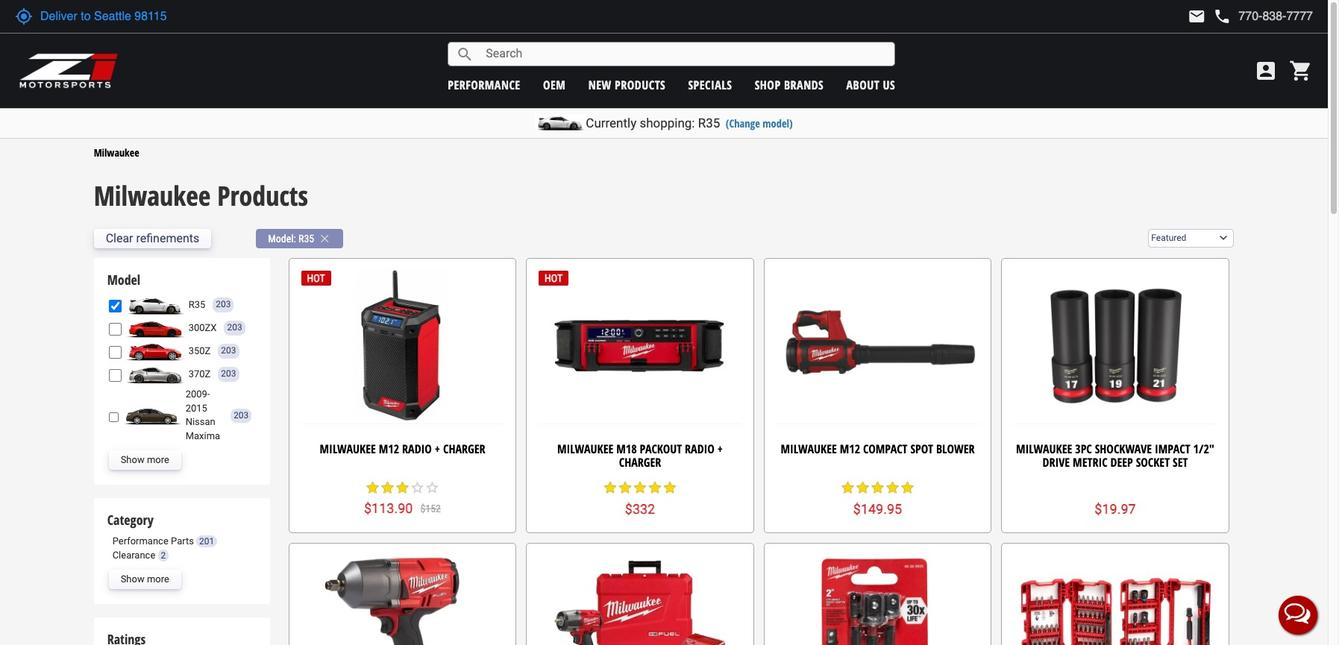 Task type: locate. For each thing, give the bounding box(es) containing it.
mail link
[[1189, 7, 1207, 25]]

drive
[[1043, 455, 1071, 471]]

1 vertical spatial show more button
[[109, 571, 181, 590]]

maxima
[[186, 430, 220, 442]]

1 show more button from the top
[[109, 451, 181, 470]]

2 vertical spatial r35
[[189, 299, 205, 310]]

r35 left close
[[299, 233, 314, 244]]

show more down nissan maxima a35 2009 2010 2011 2012 2013 2014 2015 vq35de 3.5l le s sv sr sport z1 motorsports image
[[121, 455, 169, 466]]

1 vertical spatial r35
[[299, 233, 314, 244]]

star star star star_border star_border $113.90 $152
[[364, 481, 441, 517]]

model)
[[763, 116, 793, 131]]

203
[[216, 300, 231, 310], [227, 323, 242, 333], [221, 346, 236, 356], [221, 369, 236, 380], [234, 410, 249, 421]]

milwaukee m12 compact spot blower
[[781, 442, 975, 458]]

0 vertical spatial show more button
[[109, 451, 181, 470]]

more down nissan maxima a35 2009 2010 2011 2012 2013 2014 2015 vq35de 3.5l le s sv sr sport z1 motorsports image
[[147, 455, 169, 466]]

more
[[147, 455, 169, 466], [147, 574, 169, 585]]

m12 left compact
[[840, 442, 861, 458]]

milwaukee m18 packout radio + charger
[[558, 442, 723, 471]]

6 star from the left
[[633, 481, 648, 496]]

m12
[[379, 442, 399, 458], [840, 442, 861, 458]]

1 show from the top
[[121, 455, 145, 466]]

nissan maxima a35 2009 2010 2011 2012 2013 2014 2015 vq35de 3.5l le s sv sr sport z1 motorsports image
[[122, 406, 182, 426]]

+ right packout
[[718, 442, 723, 458]]

metric
[[1074, 455, 1108, 471]]

203 right 350z
[[221, 346, 236, 356]]

milwaukee for milwaukee 3pc shockwave impact 1/2" drive metric deep socket set
[[1017, 442, 1073, 458]]

0 vertical spatial show
[[121, 455, 145, 466]]

milwaukee 3pc shockwave impact 1/2" drive metric deep socket set
[[1017, 442, 1215, 471]]

2 star_border from the left
[[425, 481, 440, 496]]

search
[[456, 45, 474, 63]]

milwaukee
[[94, 145, 139, 159], [94, 178, 211, 214], [320, 442, 376, 458], [558, 442, 614, 458], [781, 442, 837, 458], [1017, 442, 1073, 458]]

None checkbox
[[109, 324, 121, 336], [109, 370, 121, 383], [109, 411, 118, 424], [109, 324, 121, 336], [109, 370, 121, 383], [109, 411, 118, 424]]

show more button
[[109, 451, 181, 470], [109, 571, 181, 590]]

packout
[[640, 442, 682, 458]]

specials
[[689, 77, 733, 93]]

203 right 370z
[[221, 369, 236, 380]]

show more for category
[[121, 574, 169, 585]]

milwaukee for milwaukee m18 packout radio + charger
[[558, 442, 614, 458]]

0 vertical spatial r35
[[698, 116, 721, 131]]

show
[[121, 455, 145, 466], [121, 574, 145, 585]]

r35 left (change
[[698, 116, 721, 131]]

1 show more from the top
[[121, 455, 169, 466]]

203 for 350z
[[221, 346, 236, 356]]

new products
[[589, 77, 666, 93]]

+ up $152
[[435, 442, 440, 458]]

0 horizontal spatial r35
[[189, 299, 205, 310]]

2 show more button from the top
[[109, 571, 181, 590]]

refinements
[[136, 231, 199, 246]]

show down clearance
[[121, 574, 145, 585]]

1 horizontal spatial m12
[[840, 442, 861, 458]]

close
[[318, 232, 332, 245]]

2009- 2015 nissan maxima
[[186, 389, 220, 442]]

9 star from the left
[[841, 481, 856, 496]]

10 star from the left
[[856, 481, 871, 496]]

charger
[[443, 442, 486, 458], [619, 455, 662, 471]]

nissan 300zx z32 1990 1991 1992 1993 1994 1995 1996 vg30dett vg30de twin turbo non turbo z1 motorsports image
[[125, 319, 185, 338]]

2 star from the left
[[380, 481, 395, 496]]

1 vertical spatial more
[[147, 574, 169, 585]]

203 right 300zx
[[227, 323, 242, 333]]

1 horizontal spatial r35
[[299, 233, 314, 244]]

parts
[[171, 536, 194, 547]]

account_box link
[[1251, 59, 1282, 83]]

(change
[[726, 116, 761, 131]]

show more down clearance
[[121, 574, 169, 585]]

show for category
[[121, 574, 145, 585]]

Search search field
[[474, 43, 895, 66]]

milwaukee for milwaukee m12 compact spot blower
[[781, 442, 837, 458]]

radio inside 'milwaukee m18 packout radio + charger'
[[685, 442, 715, 458]]

phone
[[1214, 7, 1232, 25]]

1 m12 from the left
[[379, 442, 399, 458]]

0 horizontal spatial +
[[435, 442, 440, 458]]

3pc
[[1076, 442, 1093, 458]]

1 star from the left
[[365, 481, 380, 496]]

5 star from the left
[[618, 481, 633, 496]]

1 vertical spatial show more
[[121, 574, 169, 585]]

0 horizontal spatial m12
[[379, 442, 399, 458]]

2 + from the left
[[718, 442, 723, 458]]

0 vertical spatial show more
[[121, 455, 169, 466]]

1 vertical spatial show
[[121, 574, 145, 585]]

show down nissan maxima a35 2009 2010 2011 2012 2013 2014 2015 vq35de 3.5l le s sv sr sport z1 motorsports image
[[121, 455, 145, 466]]

about
[[847, 77, 880, 93]]

2 radio from the left
[[685, 442, 715, 458]]

impact
[[1156, 442, 1191, 458]]

0 vertical spatial more
[[147, 455, 169, 466]]

clear
[[106, 231, 133, 246]]

2 show more from the top
[[121, 574, 169, 585]]

2 more from the top
[[147, 574, 169, 585]]

2
[[161, 551, 166, 561]]

milwaukee inside 'milwaukee m18 packout radio + charger'
[[558, 442, 614, 458]]

12 star from the left
[[886, 481, 901, 496]]

oem link
[[543, 77, 566, 93]]

r35
[[698, 116, 721, 131], [299, 233, 314, 244], [189, 299, 205, 310]]

show more button down nissan maxima a35 2009 2010 2011 2012 2013 2014 2015 vq35de 3.5l le s sv sr sport z1 motorsports image
[[109, 451, 181, 470]]

1 horizontal spatial charger
[[619, 455, 662, 471]]

r35 up 300zx
[[189, 299, 205, 310]]

1 horizontal spatial radio
[[685, 442, 715, 458]]

None checkbox
[[109, 300, 121, 313], [109, 347, 121, 359], [109, 300, 121, 313], [109, 347, 121, 359]]

0 horizontal spatial radio
[[402, 442, 432, 458]]

new
[[589, 77, 612, 93]]

203 right 2009- 2015 nissan maxima
[[234, 410, 249, 421]]

radio
[[402, 442, 432, 458], [685, 442, 715, 458]]

star
[[365, 481, 380, 496], [380, 481, 395, 496], [395, 481, 410, 496], [603, 481, 618, 496], [618, 481, 633, 496], [633, 481, 648, 496], [648, 481, 663, 496], [663, 481, 678, 496], [841, 481, 856, 496], [856, 481, 871, 496], [871, 481, 886, 496], [886, 481, 901, 496], [901, 481, 916, 496]]

show more for model
[[121, 455, 169, 466]]

star_border
[[410, 481, 425, 496], [425, 481, 440, 496]]

(change model) link
[[726, 116, 793, 131]]

2 show from the top
[[121, 574, 145, 585]]

more down 2
[[147, 574, 169, 585]]

1 horizontal spatial +
[[718, 442, 723, 458]]

1 radio from the left
[[402, 442, 432, 458]]

milwaukee for milwaukee link
[[94, 145, 139, 159]]

203 up 300zx
[[216, 300, 231, 310]]

2 m12 from the left
[[840, 442, 861, 458]]

mail
[[1189, 7, 1207, 25]]

show more
[[121, 455, 169, 466], [121, 574, 169, 585]]

radio right packout
[[685, 442, 715, 458]]

1 more from the top
[[147, 455, 169, 466]]

set
[[1174, 455, 1189, 471]]

performance
[[112, 536, 169, 547]]

milwaukee products
[[94, 178, 308, 214]]

+
[[435, 442, 440, 458], [718, 442, 723, 458]]

radio up star star star star_border star_border $113.90 $152
[[402, 442, 432, 458]]

products
[[217, 178, 308, 214]]

spot
[[911, 442, 934, 458]]

show more button down clearance
[[109, 571, 181, 590]]

currently shopping: r35 (change model)
[[586, 116, 793, 131]]

nissan 350z z33 2003 2004 2005 2006 2007 2008 2009 vq35de 3.5l revup rev up vq35hr nismo z1 motorsports image
[[125, 342, 185, 361]]

milwaukee for milwaukee m12 radio + charger
[[320, 442, 376, 458]]

milwaukee inside milwaukee 3pc shockwave impact 1/2" drive metric deep socket set
[[1017, 442, 1073, 458]]

clear refinements
[[106, 231, 199, 246]]

m12 up star star star star_border star_border $113.90 $152
[[379, 442, 399, 458]]



Task type: describe. For each thing, give the bounding box(es) containing it.
performance
[[448, 77, 521, 93]]

350z
[[189, 345, 211, 357]]

category performance parts 201 clearance 2
[[107, 511, 214, 561]]

account_box
[[1255, 59, 1279, 83]]

show for model
[[121, 455, 145, 466]]

1 + from the left
[[435, 442, 440, 458]]

m18
[[617, 442, 637, 458]]

my_location
[[15, 7, 33, 25]]

category
[[107, 511, 154, 529]]

300zx
[[189, 322, 217, 333]]

3 star from the left
[[395, 481, 410, 496]]

currently
[[586, 116, 637, 131]]

shopping:
[[640, 116, 695, 131]]

brands
[[785, 77, 824, 93]]

model
[[107, 271, 140, 289]]

2009-
[[186, 389, 210, 400]]

13 star from the left
[[901, 481, 916, 496]]

$149.95
[[854, 501, 903, 517]]

4 star from the left
[[603, 481, 618, 496]]

specials link
[[689, 77, 733, 93]]

z1 motorsports logo image
[[19, 52, 119, 90]]

2015
[[186, 403, 207, 414]]

compact
[[864, 442, 908, 458]]

mail phone
[[1189, 7, 1232, 25]]

nissan
[[186, 417, 216, 428]]

r35 inside "model: r35 close"
[[299, 233, 314, 244]]

oem
[[543, 77, 566, 93]]

nissan r35 gtr gt-r awd twin turbo 2009 2010 2011 2012 2013 2014 2015 2016 2017 2018 2019 2020 vr38dett z1 motorsports image
[[125, 296, 185, 315]]

nissan 370z z34 2009 2010 2011 2012 2013 2014 2015 2016 2017 2018 2019 3.7l vq37vhr vhr nismo z1 motorsports image
[[125, 365, 185, 384]]

203 for 2009- 2015 nissan maxima
[[234, 410, 249, 421]]

model: r35 close
[[268, 232, 332, 245]]

shop brands
[[755, 77, 824, 93]]

shopping_cart
[[1290, 59, 1314, 83]]

star star star star star $149.95
[[841, 481, 916, 517]]

milwaukee link
[[94, 145, 139, 159]]

performance link
[[448, 77, 521, 93]]

1 star_border from the left
[[410, 481, 425, 496]]

2 horizontal spatial r35
[[698, 116, 721, 131]]

m12 for compact
[[840, 442, 861, 458]]

shockwave
[[1096, 442, 1153, 458]]

shop
[[755, 77, 781, 93]]

blower
[[937, 442, 975, 458]]

$19.97
[[1095, 501, 1137, 517]]

$332
[[625, 501, 656, 517]]

socket
[[1137, 455, 1171, 471]]

203 for r35
[[216, 300, 231, 310]]

clearance
[[112, 550, 155, 561]]

+ inside 'milwaukee m18 packout radio + charger'
[[718, 442, 723, 458]]

clear refinements button
[[94, 229, 211, 248]]

us
[[884, 77, 896, 93]]

shopping_cart link
[[1286, 59, 1314, 83]]

370z
[[189, 369, 211, 380]]

about us link
[[847, 77, 896, 93]]

8 star from the left
[[663, 481, 678, 496]]

model:
[[268, 233, 296, 244]]

11 star from the left
[[871, 481, 886, 496]]

deep
[[1111, 455, 1134, 471]]

products
[[615, 77, 666, 93]]

1/2"
[[1194, 442, 1215, 458]]

201
[[199, 537, 214, 547]]

203 for 300zx
[[227, 323, 242, 333]]

charger inside 'milwaukee m18 packout radio + charger'
[[619, 455, 662, 471]]

show more button for category
[[109, 571, 181, 590]]

more for category
[[147, 574, 169, 585]]

$113.90
[[364, 501, 413, 517]]

star star star star star $332
[[603, 481, 678, 517]]

m12 for radio
[[379, 442, 399, 458]]

more for model
[[147, 455, 169, 466]]

7 star from the left
[[648, 481, 663, 496]]

milwaukee for milwaukee products
[[94, 178, 211, 214]]

about us
[[847, 77, 896, 93]]

$152
[[421, 503, 441, 515]]

milwaukee m12 radio + charger
[[320, 442, 486, 458]]

phone link
[[1214, 7, 1314, 25]]

show more button for model
[[109, 451, 181, 470]]

new products link
[[589, 77, 666, 93]]

shop brands link
[[755, 77, 824, 93]]

0 horizontal spatial charger
[[443, 442, 486, 458]]

203 for 370z
[[221, 369, 236, 380]]



Task type: vqa. For each thing, say whether or not it's contained in the screenshot.
account_box
yes



